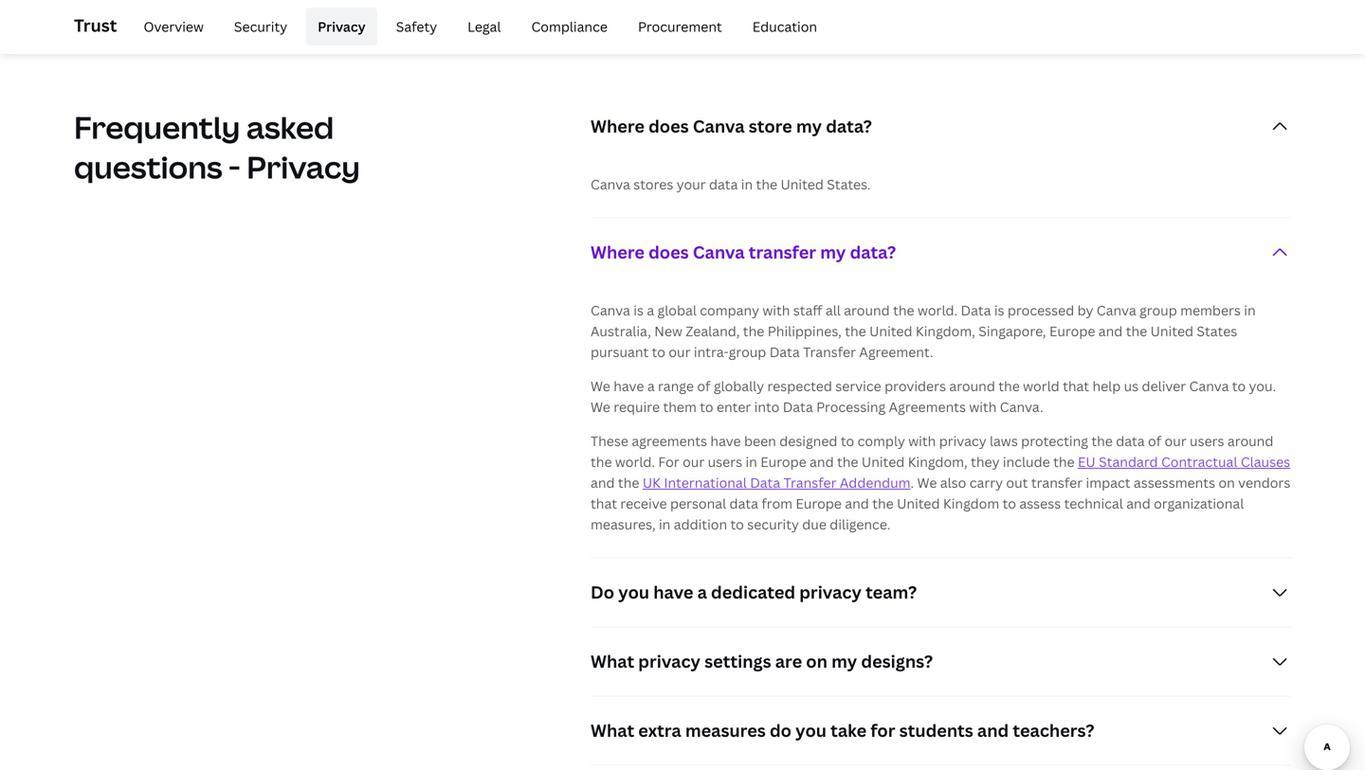 Task type: describe. For each thing, give the bounding box(es) containing it.
data down philippines,
[[769, 343, 800, 361]]

privacy inside these agreements have been designed to comply with privacy laws protecting the data of our users around the world. for our users in europe and the united kingdom, they include the
[[939, 432, 986, 450]]

compliance link
[[520, 8, 619, 46]]

-
[[229, 146, 240, 188]]

designed
[[779, 432, 837, 450]]

dedicated
[[711, 581, 795, 604]]

what extra measures do you take for students and teachers?
[[591, 719, 1094, 743]]

and inside "eu standard contractual clauses and the uk international data transfer addendum"
[[591, 474, 615, 492]]

security
[[747, 516, 799, 534]]

states.
[[827, 175, 871, 193]]

for
[[658, 453, 679, 471]]

addition
[[674, 516, 727, 534]]

help
[[1092, 377, 1121, 395]]

from
[[762, 495, 793, 513]]

diligence.
[[830, 516, 890, 534]]

security
[[234, 18, 287, 36]]

frequently
[[74, 107, 240, 148]]

2 vertical spatial my
[[831, 650, 857, 673]]

standard
[[1099, 453, 1158, 471]]

to left you.
[[1232, 377, 1246, 395]]

organizational
[[1154, 495, 1244, 513]]

safety link
[[385, 8, 448, 46]]

include
[[1003, 453, 1050, 471]]

education link
[[741, 8, 829, 46]]

1 vertical spatial our
[[1165, 432, 1187, 450]]

around inside canva is a global company with staff all around the world. data is processed by canva group members in australia, new zealand, the philippines, the united kingdom, singapore, europe and the united states pursuant to our intra-group data transfer agreement.
[[844, 301, 890, 319]]

with inside these agreements have been designed to comply with privacy laws protecting the data of our users around the world. for our users in europe and the united kingdom, they include the
[[908, 432, 936, 450]]

to down out
[[1003, 495, 1016, 513]]

philippines,
[[768, 322, 842, 340]]

extra
[[638, 719, 681, 743]]

globally
[[714, 377, 764, 395]]

we have a range of globally respected service providers around the world that help us deliver canva to you. we require them to enter into data processing agreements with canva.
[[591, 377, 1276, 416]]

they
[[971, 453, 1000, 471]]

.
[[911, 474, 914, 492]]

respected
[[767, 377, 832, 395]]

canva up australia,
[[591, 301, 630, 319]]

privacy inside dropdown button
[[799, 581, 862, 604]]

agreements
[[889, 398, 966, 416]]

my for store
[[796, 115, 822, 138]]

of inside we have a range of globally respected service providers around the world that help us deliver canva to you. we require them to enter into data processing agreements with canva.
[[697, 377, 710, 395]]

transfer inside dropdown button
[[749, 241, 816, 264]]

eu standard contractual clauses link
[[1078, 453, 1290, 471]]

states
[[1197, 322, 1237, 340]]

global
[[657, 301, 697, 319]]

does for where does canva transfer my data?
[[648, 241, 689, 264]]

designs?
[[861, 650, 933, 673]]

vendors
[[1238, 474, 1290, 492]]

united up agreement.
[[869, 322, 912, 340]]

and down impact
[[1126, 495, 1151, 513]]

deliver
[[1142, 377, 1186, 395]]

these agreements have been designed to comply with privacy laws protecting the data of our users around the world. for our users in europe and the united kingdom, they include the
[[591, 432, 1273, 471]]

. we also carry out transfer impact assessments on vendors that receive personal data from europe and the united kingdom to assess technical and organizational measures, in addition to security due diligence.
[[591, 474, 1290, 534]]

addendum
[[840, 474, 911, 492]]

education
[[752, 18, 817, 36]]

you.
[[1249, 377, 1276, 395]]

agreement.
[[859, 343, 933, 361]]

store
[[749, 115, 792, 138]]

1 is from the left
[[633, 301, 644, 319]]

canva up the company
[[693, 241, 745, 264]]

them
[[663, 398, 697, 416]]

due
[[802, 516, 827, 534]]

united left states.
[[781, 175, 824, 193]]

the inside "eu standard contractual clauses and the uk international data transfer addendum"
[[618, 474, 639, 492]]

to right them
[[700, 398, 713, 416]]

australia,
[[591, 322, 651, 340]]

agreements
[[632, 432, 707, 450]]

measures
[[685, 719, 766, 743]]

a for global
[[647, 301, 654, 319]]

by
[[1077, 301, 1093, 319]]

transfer inside canva is a global company with staff all around the world. data is processed by canva group members in australia, new zealand, the philippines, the united kingdom, singapore, europe and the united states pursuant to our intra-group data transfer agreement.
[[803, 343, 856, 361]]

clauses
[[1241, 453, 1290, 471]]

my for transfer
[[820, 241, 846, 264]]

europe inside these agreements have been designed to comply with privacy laws protecting the data of our users around the world. for our users in europe and the united kingdom, they include the
[[760, 453, 806, 471]]

eu
[[1078, 453, 1096, 471]]

are
[[775, 650, 802, 673]]

teachers?
[[1013, 719, 1094, 743]]

our inside canva is a global company with staff all around the world. data is processed by canva group members in australia, new zealand, the philippines, the united kingdom, singapore, europe and the united states pursuant to our intra-group data transfer agreement.
[[669, 343, 691, 361]]

what extra measures do you take for students and teachers? button
[[591, 697, 1291, 765]]

legal
[[467, 18, 501, 36]]

around inside these agreements have been designed to comply with privacy laws protecting the data of our users around the world. for our users in europe and the united kingdom, they include the
[[1228, 432, 1273, 450]]

take
[[831, 719, 867, 743]]

do
[[770, 719, 792, 743]]

providers
[[885, 377, 946, 395]]

technical
[[1064, 495, 1123, 513]]

where does canva transfer my data? button
[[591, 218, 1291, 287]]

uk international data transfer addendum link
[[643, 474, 911, 492]]

around inside we have a range of globally respected service providers around the world that help us deliver canva to you. we require them to enter into data processing agreements with canva.
[[949, 377, 995, 395]]

receive
[[620, 495, 667, 513]]

kingdom
[[943, 495, 999, 513]]

enter
[[717, 398, 751, 416]]

do
[[591, 581, 614, 604]]

world. inside canva is a global company with staff all around the world. data is processed by canva group members in australia, new zealand, the philippines, the united kingdom, singapore, europe and the united states pursuant to our intra-group data transfer agreement.
[[918, 301, 958, 319]]

range
[[658, 377, 694, 395]]

eu standard contractual clauses and the uk international data transfer addendum
[[591, 453, 1290, 492]]

where for where does canva store my data?
[[591, 115, 645, 138]]

impact
[[1086, 474, 1130, 492]]

data up the singapore,
[[961, 301, 991, 319]]

protecting
[[1021, 432, 1088, 450]]

with inside canva is a global company with staff all around the world. data is processed by canva group members in australia, new zealand, the philippines, the united kingdom, singapore, europe and the united states pursuant to our intra-group data transfer agreement.
[[762, 301, 790, 319]]

canva left stores
[[591, 175, 630, 193]]

overview
[[144, 18, 204, 36]]

asked
[[246, 107, 334, 148]]

legal link
[[456, 8, 512, 46]]

trust
[[74, 14, 117, 37]]

to left "security"
[[730, 516, 744, 534]]

personal
[[670, 495, 726, 513]]

overview link
[[132, 8, 215, 46]]

privacy link
[[306, 8, 377, 46]]

that inside we have a range of globally respected service providers around the world that help us deliver canva to you. we require them to enter into data processing agreements with canva.
[[1063, 377, 1089, 395]]



Task type: locate. For each thing, give the bounding box(es) containing it.
2 vertical spatial data
[[729, 495, 758, 513]]

in right your in the top of the page
[[741, 175, 753, 193]]

0 vertical spatial you
[[618, 581, 649, 604]]

we up these
[[591, 398, 610, 416]]

out
[[1006, 474, 1028, 492]]

intra-
[[694, 343, 729, 361]]

canva stores your data in the united states.
[[591, 175, 871, 193]]

have for agreements
[[710, 432, 741, 450]]

1 horizontal spatial that
[[1063, 377, 1089, 395]]

privacy left team?
[[799, 581, 862, 604]]

united down 'comply'
[[862, 453, 905, 471]]

in inside these agreements have been designed to comply with privacy laws protecting the data of our users around the world. for our users in europe and the united kingdom, they include the
[[746, 453, 757, 471]]

1 what from the top
[[591, 650, 634, 673]]

around up clauses
[[1228, 432, 1273, 450]]

1 vertical spatial of
[[1148, 432, 1161, 450]]

data inside these agreements have been designed to comply with privacy laws protecting the data of our users around the world. for our users in europe and the united kingdom, they include the
[[1116, 432, 1145, 450]]

group left 'members'
[[1139, 301, 1177, 319]]

1 vertical spatial data?
[[850, 241, 896, 264]]

data inside "eu standard contractual clauses and the uk international data transfer addendum"
[[750, 474, 780, 492]]

our
[[669, 343, 691, 361], [1165, 432, 1187, 450], [683, 453, 705, 471]]

0 vertical spatial users
[[1190, 432, 1224, 450]]

staff
[[793, 301, 822, 319]]

all
[[826, 301, 841, 319]]

the inside we have a range of globally respected service providers around the world that help us deliver canva to you. we require them to enter into data processing agreements with canva.
[[998, 377, 1020, 395]]

procurement
[[638, 18, 722, 36]]

where does canva store my data? button
[[591, 92, 1291, 161]]

kingdom, up agreement.
[[916, 322, 975, 340]]

on down the contractual
[[1219, 474, 1235, 492]]

our down the new
[[669, 343, 691, 361]]

kingdom, inside these agreements have been designed to comply with privacy laws protecting the data of our users around the world. for our users in europe and the united kingdom, they include the
[[908, 453, 968, 471]]

0 vertical spatial we
[[591, 377, 610, 395]]

what inside what privacy settings are on my designs? dropdown button
[[591, 650, 634, 673]]

europe up due
[[796, 495, 842, 513]]

measures,
[[591, 516, 656, 534]]

transfer inside . we also carry out transfer impact assessments on vendors that receive personal data from europe and the united kingdom to assess technical and organizational measures, in addition to security due diligence.
[[1031, 474, 1083, 492]]

2 where from the top
[[591, 241, 645, 264]]

1 vertical spatial what
[[591, 719, 634, 743]]

do you have a dedicated privacy team?
[[591, 581, 917, 604]]

1 horizontal spatial world.
[[918, 301, 958, 319]]

team?
[[866, 581, 917, 604]]

world. down where does canva transfer my data? dropdown button
[[918, 301, 958, 319]]

your
[[677, 175, 706, 193]]

0 vertical spatial transfer
[[749, 241, 816, 264]]

to inside these agreements have been designed to comply with privacy laws protecting the data of our users around the world. for our users in europe and the united kingdom, they include the
[[841, 432, 854, 450]]

0 vertical spatial on
[[1219, 474, 1235, 492]]

a left dedicated on the right bottom of page
[[697, 581, 707, 604]]

transfer inside "eu standard contractual clauses and the uk international data transfer addendum"
[[784, 474, 837, 492]]

0 vertical spatial with
[[762, 301, 790, 319]]

in inside canva is a global company with staff all around the world. data is processed by canva group members in australia, new zealand, the philippines, the united kingdom, singapore, europe and the united states pursuant to our intra-group data transfer agreement.
[[1244, 301, 1256, 319]]

data up standard
[[1116, 432, 1145, 450]]

you right do
[[795, 719, 827, 743]]

that left help
[[1063, 377, 1089, 395]]

on right are
[[806, 650, 828, 673]]

2 what from the top
[[591, 719, 634, 743]]

our up international
[[683, 453, 705, 471]]

1 horizontal spatial on
[[1219, 474, 1235, 492]]

and inside dropdown button
[[977, 719, 1009, 743]]

a left global
[[647, 301, 654, 319]]

transfer down philippines,
[[803, 343, 856, 361]]

is up australia,
[[633, 301, 644, 319]]

privacy right -
[[247, 146, 360, 188]]

laws
[[990, 432, 1018, 450]]

and down these
[[591, 474, 615, 492]]

a inside canva is a global company with staff all around the world. data is processed by canva group members in australia, new zealand, the philippines, the united kingdom, singapore, europe and the united states pursuant to our intra-group data transfer agreement.
[[647, 301, 654, 319]]

world
[[1023, 377, 1060, 395]]

and inside canva is a global company with staff all around the world. data is processed by canva group members in australia, new zealand, the philippines, the united kingdom, singapore, europe and the united states pursuant to our intra-group data transfer agreement.
[[1098, 322, 1123, 340]]

data?
[[826, 115, 872, 138], [850, 241, 896, 264]]

also
[[940, 474, 966, 492]]

0 horizontal spatial privacy
[[638, 650, 701, 673]]

united down .
[[897, 495, 940, 513]]

data? down states.
[[850, 241, 896, 264]]

2 horizontal spatial privacy
[[939, 432, 986, 450]]

2 vertical spatial europe
[[796, 495, 842, 513]]

0 vertical spatial that
[[1063, 377, 1089, 395]]

what down the do at the bottom left
[[591, 650, 634, 673]]

0 vertical spatial my
[[796, 115, 822, 138]]

on inside dropdown button
[[806, 650, 828, 673]]

0 vertical spatial privacy
[[939, 432, 986, 450]]

you inside what extra measures do you take for students and teachers? dropdown button
[[795, 719, 827, 743]]

0 horizontal spatial have
[[614, 377, 644, 395]]

transfer up the from
[[784, 474, 837, 492]]

procurement link
[[627, 8, 733, 46]]

1 vertical spatial privacy
[[247, 146, 360, 188]]

0 vertical spatial does
[[648, 115, 689, 138]]

2 vertical spatial around
[[1228, 432, 1273, 450]]

where up stores
[[591, 115, 645, 138]]

1 vertical spatial group
[[729, 343, 766, 361]]

united inside these agreements have been designed to comply with privacy laws protecting the data of our users around the world. for our users in europe and the united kingdom, they include the
[[862, 453, 905, 471]]

1 vertical spatial that
[[591, 495, 617, 513]]

0 horizontal spatial world.
[[615, 453, 655, 471]]

a
[[647, 301, 654, 319], [647, 377, 655, 395], [697, 581, 707, 604]]

for
[[871, 719, 895, 743]]

stores
[[633, 175, 673, 193]]

canva right deliver
[[1189, 377, 1229, 395]]

data inside . we also carry out transfer impact assessments on vendors that receive personal data from europe and the united kingdom to assess technical and organizational measures, in addition to security due diligence.
[[729, 495, 758, 513]]

1 vertical spatial with
[[969, 398, 997, 416]]

0 horizontal spatial that
[[591, 495, 617, 513]]

privacy inside menu bar
[[318, 18, 366, 36]]

and up help
[[1098, 322, 1123, 340]]

on inside . we also carry out transfer impact assessments on vendors that receive personal data from europe and the united kingdom to assess technical and organizational measures, in addition to security due diligence.
[[1219, 474, 1235, 492]]

have up require
[[614, 377, 644, 395]]

privacy up "they" at the bottom of page
[[939, 432, 986, 450]]

menu bar
[[125, 8, 829, 46]]

1 vertical spatial users
[[708, 453, 742, 471]]

data right your in the top of the page
[[709, 175, 738, 193]]

of
[[697, 377, 710, 395], [1148, 432, 1161, 450]]

a inside dropdown button
[[697, 581, 707, 604]]

in down been
[[746, 453, 757, 471]]

that up measures,
[[591, 495, 617, 513]]

that inside . we also carry out transfer impact assessments on vendors that receive personal data from europe and the united kingdom to assess technical and organizational measures, in addition to security due diligence.
[[591, 495, 617, 513]]

europe inside canva is a global company with staff all around the world. data is processed by canva group members in australia, new zealand, the philippines, the united kingdom, singapore, europe and the united states pursuant to our intra-group data transfer agreement.
[[1049, 322, 1095, 340]]

been
[[744, 432, 776, 450]]

do you have a dedicated privacy team? button
[[591, 559, 1291, 627]]

in down receive
[[659, 516, 671, 534]]

2 horizontal spatial have
[[710, 432, 741, 450]]

and inside these agreements have been designed to comply with privacy laws protecting the data of our users around the world. for our users in europe and the united kingdom, they include the
[[810, 453, 834, 471]]

of right range
[[697, 377, 710, 395]]

0 vertical spatial privacy
[[318, 18, 366, 36]]

0 vertical spatial europe
[[1049, 322, 1095, 340]]

with inside we have a range of globally respected service providers around the world that help us deliver canva to you. we require them to enter into data processing agreements with canva.
[[969, 398, 997, 416]]

1 vertical spatial a
[[647, 377, 655, 395]]

1 vertical spatial my
[[820, 241, 846, 264]]

of up standard
[[1148, 432, 1161, 450]]

the inside . we also carry out transfer impact assessments on vendors that receive personal data from europe and the united kingdom to assess technical and organizational measures, in addition to security due diligence.
[[872, 495, 894, 513]]

0 horizontal spatial transfer
[[749, 241, 816, 264]]

is up the singapore,
[[994, 301, 1004, 319]]

that
[[1063, 377, 1089, 395], [591, 495, 617, 513]]

have for you
[[653, 581, 693, 604]]

data up the from
[[750, 474, 780, 492]]

we right .
[[917, 474, 937, 492]]

1 vertical spatial kingdom,
[[908, 453, 968, 471]]

in inside . we also carry out transfer impact assessments on vendors that receive personal data from europe and the united kingdom to assess technical and organizational measures, in addition to security due diligence.
[[659, 516, 671, 534]]

data left the from
[[729, 495, 758, 513]]

1 vertical spatial europe
[[760, 453, 806, 471]]

where
[[591, 115, 645, 138], [591, 241, 645, 264]]

frequently asked questions - privacy
[[74, 107, 360, 188]]

united down 'members'
[[1150, 322, 1194, 340]]

1 does from the top
[[648, 115, 689, 138]]

1 vertical spatial transfer
[[784, 474, 837, 492]]

you inside do you have a dedicated privacy team? dropdown button
[[618, 581, 649, 604]]

1 vertical spatial you
[[795, 719, 827, 743]]

zealand,
[[686, 322, 740, 340]]

data down respected
[[783, 398, 813, 416]]

0 horizontal spatial is
[[633, 301, 644, 319]]

data? for where does canva store my data?
[[826, 115, 872, 138]]

uk
[[643, 474, 661, 492]]

users up international
[[708, 453, 742, 471]]

0 vertical spatial transfer
[[803, 343, 856, 361]]

with down agreements
[[908, 432, 936, 450]]

data? for where does canva transfer my data?
[[850, 241, 896, 264]]

does
[[648, 115, 689, 138], [648, 241, 689, 264]]

comply
[[857, 432, 905, 450]]

0 vertical spatial a
[[647, 301, 654, 319]]

1 vertical spatial data
[[1116, 432, 1145, 450]]

1 vertical spatial does
[[648, 241, 689, 264]]

0 vertical spatial where
[[591, 115, 645, 138]]

group up globally
[[729, 343, 766, 361]]

1 horizontal spatial of
[[1148, 432, 1161, 450]]

1 vertical spatial transfer
[[1031, 474, 1083, 492]]

privacy left safety
[[318, 18, 366, 36]]

world. up uk
[[615, 453, 655, 471]]

we down pursuant on the top of the page
[[591, 377, 610, 395]]

1 horizontal spatial privacy
[[799, 581, 862, 604]]

these
[[591, 432, 628, 450]]

have inside these agreements have been designed to comply with privacy laws protecting the data of our users around the world. for our users in europe and the united kingdom, they include the
[[710, 432, 741, 450]]

what inside what extra measures do you take for students and teachers? dropdown button
[[591, 719, 634, 743]]

we
[[591, 377, 610, 395], [591, 398, 610, 416], [917, 474, 937, 492]]

0 vertical spatial world.
[[918, 301, 958, 319]]

safety
[[396, 18, 437, 36]]

have left been
[[710, 432, 741, 450]]

2 horizontal spatial around
[[1228, 432, 1273, 450]]

kingdom, up the also
[[908, 453, 968, 471]]

2 vertical spatial we
[[917, 474, 937, 492]]

0 vertical spatial of
[[697, 377, 710, 395]]

1 horizontal spatial have
[[653, 581, 693, 604]]

menu bar containing overview
[[125, 8, 829, 46]]

users up the contractual
[[1190, 432, 1224, 450]]

have inside we have a range of globally respected service providers around the world that help us deliver canva to you. we require them to enter into data processing agreements with canva.
[[614, 377, 644, 395]]

privacy inside frequently asked questions - privacy
[[247, 146, 360, 188]]

a for range
[[647, 377, 655, 395]]

privacy left settings
[[638, 650, 701, 673]]

international
[[664, 474, 747, 492]]

in right 'members'
[[1244, 301, 1256, 319]]

1 vertical spatial world.
[[615, 453, 655, 471]]

united inside . we also carry out transfer impact assessments on vendors that receive personal data from europe and the united kingdom to assess technical and organizational measures, in addition to security due diligence.
[[897, 495, 940, 513]]

my left designs? at the bottom right of page
[[831, 650, 857, 673]]

canva right by
[[1097, 301, 1136, 319]]

1 vertical spatial on
[[806, 650, 828, 673]]

to down the new
[[652, 343, 665, 361]]

what for what extra measures do you take for students and teachers?
[[591, 719, 634, 743]]

2 does from the top
[[648, 241, 689, 264]]

0 horizontal spatial you
[[618, 581, 649, 604]]

1 horizontal spatial group
[[1139, 301, 1177, 319]]

and right students
[[977, 719, 1009, 743]]

2 horizontal spatial with
[[969, 398, 997, 416]]

have right the do at the bottom left
[[653, 581, 693, 604]]

new
[[654, 322, 682, 340]]

1 horizontal spatial is
[[994, 301, 1004, 319]]

with left the canva.
[[969, 398, 997, 416]]

1 vertical spatial around
[[949, 377, 995, 395]]

us
[[1124, 377, 1139, 395]]

where for where does canva transfer my data?
[[591, 241, 645, 264]]

require
[[614, 398, 660, 416]]

canva is a global company with staff all around the world. data is processed by canva group members in australia, new zealand, the philippines, the united kingdom, singapore, europe and the united states pursuant to our intra-group data transfer agreement.
[[591, 301, 1256, 361]]

0 horizontal spatial users
[[708, 453, 742, 471]]

have inside dropdown button
[[653, 581, 693, 604]]

contractual
[[1161, 453, 1238, 471]]

around right all
[[844, 301, 890, 319]]

1 vertical spatial privacy
[[799, 581, 862, 604]]

students
[[899, 719, 973, 743]]

transfer up "assess"
[[1031, 474, 1083, 492]]

where down stores
[[591, 241, 645, 264]]

0 vertical spatial kingdom,
[[916, 322, 975, 340]]

and down designed
[[810, 453, 834, 471]]

europe inside . we also carry out transfer impact assessments on vendors that receive personal data from europe and the united kingdom to assess technical and organizational measures, in addition to security due diligence.
[[796, 495, 842, 513]]

2 vertical spatial with
[[908, 432, 936, 450]]

what privacy settings are on my designs? button
[[591, 628, 1291, 696]]

1 horizontal spatial around
[[949, 377, 995, 395]]

canva
[[693, 115, 745, 138], [591, 175, 630, 193], [693, 241, 745, 264], [591, 301, 630, 319], [1097, 301, 1136, 319], [1189, 377, 1229, 395]]

what for what privacy settings are on my designs?
[[591, 650, 634, 673]]

europe down by
[[1049, 322, 1095, 340]]

world. inside these agreements have been designed to comply with privacy laws protecting the data of our users around the world. for our users in europe and the united kingdom, they include the
[[615, 453, 655, 471]]

1 horizontal spatial transfer
[[1031, 474, 1083, 492]]

2 vertical spatial a
[[697, 581, 707, 604]]

1 where from the top
[[591, 115, 645, 138]]

my right store
[[796, 115, 822, 138]]

0 vertical spatial group
[[1139, 301, 1177, 319]]

canva.
[[1000, 398, 1043, 416]]

2 is from the left
[[994, 301, 1004, 319]]

data
[[961, 301, 991, 319], [769, 343, 800, 361], [783, 398, 813, 416], [750, 474, 780, 492]]

to inside canva is a global company with staff all around the world. data is processed by canva group members in australia, new zealand, the philippines, the united kingdom, singapore, europe and the united states pursuant to our intra-group data transfer agreement.
[[652, 343, 665, 361]]

2 vertical spatial have
[[653, 581, 693, 604]]

processing
[[816, 398, 886, 416]]

our up eu standard contractual clauses link
[[1165, 432, 1187, 450]]

to left 'comply'
[[841, 432, 854, 450]]

what left "extra"
[[591, 719, 634, 743]]

0 horizontal spatial of
[[697, 377, 710, 395]]

does for where does canva store my data?
[[648, 115, 689, 138]]

data
[[709, 175, 738, 193], [1116, 432, 1145, 450], [729, 495, 758, 513]]

the
[[756, 175, 777, 193], [893, 301, 914, 319], [743, 322, 764, 340], [845, 322, 866, 340], [1126, 322, 1147, 340], [998, 377, 1020, 395], [1091, 432, 1113, 450], [591, 453, 612, 471], [837, 453, 858, 471], [1053, 453, 1075, 471], [618, 474, 639, 492], [872, 495, 894, 513]]

0 horizontal spatial group
[[729, 343, 766, 361]]

group
[[1139, 301, 1177, 319], [729, 343, 766, 361]]

questions
[[74, 146, 222, 188]]

privacy inside dropdown button
[[638, 650, 701, 673]]

does up global
[[648, 241, 689, 264]]

kingdom, inside canva is a global company with staff all around the world. data is processed by canva group members in australia, new zealand, the philippines, the united kingdom, singapore, europe and the united states pursuant to our intra-group data transfer agreement.
[[916, 322, 975, 340]]

0 horizontal spatial with
[[762, 301, 790, 319]]

settings
[[704, 650, 771, 673]]

transfer up staff
[[749, 241, 816, 264]]

0 vertical spatial what
[[591, 650, 634, 673]]

of inside these agreements have been designed to comply with privacy laws protecting the data of our users around the world. for our users in europe and the united kingdom, they include the
[[1148, 432, 1161, 450]]

with left staff
[[762, 301, 790, 319]]

1 horizontal spatial you
[[795, 719, 827, 743]]

privacy
[[318, 18, 366, 36], [247, 146, 360, 188]]

0 vertical spatial data
[[709, 175, 738, 193]]

my up all
[[820, 241, 846, 264]]

1 vertical spatial where
[[591, 241, 645, 264]]

where does canva store my data?
[[591, 115, 872, 138]]

2 vertical spatial our
[[683, 453, 705, 471]]

0 horizontal spatial around
[[844, 301, 890, 319]]

on
[[1219, 474, 1235, 492], [806, 650, 828, 673]]

assessments
[[1134, 474, 1215, 492]]

carry
[[969, 474, 1003, 492]]

1 vertical spatial we
[[591, 398, 610, 416]]

what privacy settings are on my designs?
[[591, 650, 933, 673]]

0 vertical spatial data?
[[826, 115, 872, 138]]

1 vertical spatial have
[[710, 432, 741, 450]]

0 vertical spatial around
[[844, 301, 890, 319]]

in
[[741, 175, 753, 193], [1244, 301, 1256, 319], [746, 453, 757, 471], [659, 516, 671, 534]]

around up agreements
[[949, 377, 995, 395]]

1 horizontal spatial users
[[1190, 432, 1224, 450]]

data? up states.
[[826, 115, 872, 138]]

a left range
[[647, 377, 655, 395]]

processed
[[1008, 301, 1074, 319]]

you right the do at the bottom left
[[618, 581, 649, 604]]

europe up uk international data transfer addendum link
[[760, 453, 806, 471]]

data inside we have a range of globally respected service providers around the world that help us deliver canva to you. we require them to enter into data processing agreements with canva.
[[783, 398, 813, 416]]

canva left store
[[693, 115, 745, 138]]

0 vertical spatial our
[[669, 343, 691, 361]]

0 vertical spatial have
[[614, 377, 644, 395]]

security link
[[223, 8, 299, 46]]

2 vertical spatial privacy
[[638, 650, 701, 673]]

canva inside we have a range of globally respected service providers around the world that help us deliver canva to you. we require them to enter into data processing agreements with canva.
[[1189, 377, 1229, 395]]

a inside we have a range of globally respected service providers around the world that help us deliver canva to you. we require them to enter into data processing agreements with canva.
[[647, 377, 655, 395]]

we inside . we also carry out transfer impact assessments on vendors that receive personal data from europe and the united kingdom to assess technical and organizational measures, in addition to security due diligence.
[[917, 474, 937, 492]]

does up stores
[[648, 115, 689, 138]]

and up the diligence.
[[845, 495, 869, 513]]

0 horizontal spatial on
[[806, 650, 828, 673]]

1 horizontal spatial with
[[908, 432, 936, 450]]

kingdom,
[[916, 322, 975, 340], [908, 453, 968, 471]]



Task type: vqa. For each thing, say whether or not it's contained in the screenshot.
professional
no



